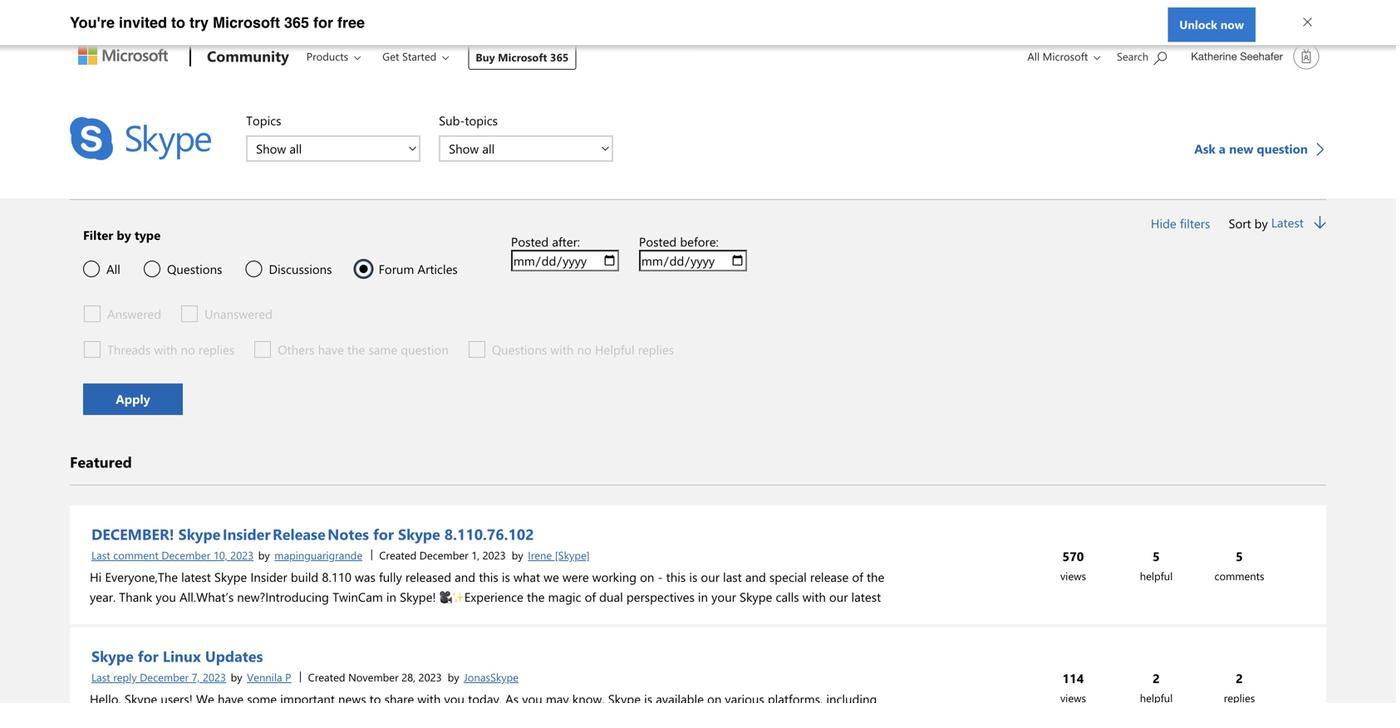 Task type: describe. For each thing, give the bounding box(es) containing it.
the down more
[[452, 629, 470, 646]]

by down updates
[[231, 671, 242, 685]]

1 horizontal spatial and
[[632, 609, 653, 626]]

december inside last reply december 7, 2023 by vennila p | created november 28, 2023              by jonasskype
[[140, 671, 189, 685]]

0 horizontal spatial question
[[401, 342, 449, 358]]

more
[[463, 609, 492, 626]]

perfect
[[189, 609, 227, 626]]

hi
[[90, 569, 102, 586]]

latest button
[[1271, 214, 1311, 232]]

build
[[291, 569, 319, 586]]

camera
[[159, 629, 199, 646]]

products button
[[296, 35, 374, 78]]

0 horizontal spatial and
[[455, 569, 475, 586]]

brilliance:
[[744, 629, 796, 646]]

114
[[1063, 671, 1084, 687]]

0 horizontal spatial microsoft
[[213, 14, 280, 31]]

unlock now
[[1180, 17, 1244, 32]]

view,
[[361, 629, 388, 646]]

world
[[538, 609, 569, 626]]

posted for posted after:
[[511, 234, 549, 250]]

1 horizontal spatial on
[[640, 569, 654, 586]]

view
[[715, 629, 741, 646]]

skype insider release notes
[[178, 524, 369, 544]]

articles
[[418, 261, 458, 278]]

with for questions
[[550, 342, 574, 358]]

skype down '10,'
[[214, 569, 247, 586]]

2023 inside last reply december 7, 2023 by vennila p | created november 28, 2023              by jonasskype
[[203, 671, 226, 685]]

5 comments
[[1215, 549, 1265, 584]]

ask a new question link
[[1194, 138, 1326, 159]]

unlock
[[1180, 17, 1217, 32]]

december left '10,'
[[162, 549, 210, 563]]

0 horizontal spatial of
[[495, 609, 507, 626]]

updates
[[205, 647, 263, 667]]

add
[[218, 629, 239, 646]]

for up fully
[[373, 524, 394, 544]]

1 vertical spatial our
[[829, 589, 848, 606]]

5 helpful element
[[1115, 547, 1198, 587]]

last reply december 7, 2023 link
[[90, 669, 228, 687]]

posted after:
[[511, 234, 580, 250]]

get started button
[[372, 35, 462, 78]]

0 horizontal spatial mobile
[[118, 629, 156, 646]]

november
[[348, 671, 399, 685]]

last comment december 10, 2023 link
[[90, 547, 255, 565]]

forum articles
[[379, 261, 458, 278]]

community
[[207, 46, 289, 66]]

dual
[[599, 589, 623, 606]]

10,
[[213, 549, 227, 563]]

1 in from the left
[[386, 589, 396, 606]]

2 horizontal spatial and
[[745, 569, 766, 586]]

all microsoft
[[1028, 49, 1088, 64]]

have
[[318, 342, 344, 358]]

you're
[[70, 14, 115, 31]]

your down use
[[851, 629, 876, 646]]

2 for 2 replies element
[[1236, 671, 1243, 687]]

| inside last reply december 7, 2023 by vennila p | created november 28, 2023              by jonasskype
[[299, 669, 302, 684]]

skype for linux updates
[[91, 647, 263, 667]]

fully
[[379, 569, 402, 586]]

search button
[[1108, 35, 1176, 76]]

off
[[833, 629, 848, 646]]

Posted before: date field
[[639, 250, 747, 272]]

or
[[381, 609, 393, 626]]

0 vertical spatial our
[[701, 569, 720, 586]]

december!
[[91, 524, 174, 544]]

1 horizontal spatial a
[[1219, 140, 1226, 157]]

no for replies
[[181, 342, 195, 358]]

filters
[[1180, 215, 1210, 232]]

others have the same question
[[278, 342, 449, 358]]

community link
[[199, 35, 294, 80]]

2 replies element
[[1198, 669, 1282, 704]]

use
[[856, 609, 876, 626]]

ask a new question
[[1194, 140, 1311, 157]]

1 vertical spatial of
[[585, 589, 596, 606]]

all.what's
[[179, 589, 234, 606]]

0 horizontal spatial latest
[[181, 569, 211, 586]]

katherine
[[1191, 50, 1237, 63]]

2 for 2 helpful element
[[1153, 671, 1160, 687]]

skype up seamless in the right of the page
[[740, 589, 772, 606]]

after:
[[552, 234, 580, 250]]

sort by
[[1229, 215, 1268, 232]]

2 is from the left
[[689, 569, 698, 586]]

mapinguarigrande
[[274, 549, 362, 563]]

2 replies from the left
[[638, 342, 674, 358]]

with for threads
[[154, 342, 177, 358]]

answered
[[107, 306, 161, 322]]

7,
[[192, 671, 200, 685]]

apply button
[[83, 384, 183, 416]]

jonasskype link
[[462, 669, 520, 687]]

just
[[396, 609, 416, 626]]

570 views element
[[1032, 547, 1115, 587]]

your down year.
[[90, 629, 114, 646]]

1 replies from the left
[[199, 342, 235, 358]]

570 views
[[1060, 549, 1086, 584]]

perspectives
[[627, 589, 695, 606]]

5 for 5 helpful
[[1153, 549, 1160, 565]]

microsoft for all microsoft
[[1043, 49, 1088, 64]]

linux
[[163, 647, 201, 667]]

1,
[[471, 549, 480, 563]]

sort ascending image
[[1314, 216, 1326, 232]]

for up last reply december 7, 2023 link at the bottom of page
[[138, 647, 159, 667]]

sharing
[[419, 609, 460, 626]]

1 this from the left
[[479, 569, 498, 586]]

0 vertical spatial twincam
[[332, 589, 383, 606]]

new?introducing
[[237, 589, 329, 606]]

questions for questions
[[167, 261, 222, 278]]

irene [skype] link
[[526, 547, 591, 565]]

114 views element
[[1032, 669, 1115, 704]]

p
[[285, 671, 291, 685]]

by left type
[[117, 227, 131, 244]]

irene
[[528, 549, 552, 563]]

🎥✨experience
[[439, 589, 523, 606]]

you're invited to try microsoft 365 for free
[[70, 14, 365, 31]]

1 vertical spatial on
[[573, 609, 587, 626]]

topics
[[246, 112, 281, 129]]

buy
[[476, 50, 495, 64]]

released
[[405, 569, 451, 586]]

december! skype insider release notes for skype 8.110.76.102 last comment december 10, 2023 by mapinguarigrande | created december 1, 2023              by irene [skype] hi everyone,the latest skype insider build 8.110 was fully released and this is what we were working on - this is our last and special release of the year. thank you all.what's new?introducing twincam in skype! 🎥✨experience the magic of dual perspectives in your skype calls with our latest twincam feature. perfect for tutorials, music lessons, or just sharing more of your world on mobile and desktop! 🚀🤳 seamless integration: use your mobile camera to add a dynamic secondary view, enhancing the conversation for everyone involved.🎹 dual-view brilliance: show off your
[[90, 524, 885, 646]]

conversation
[[473, 629, 544, 646]]

by left jonasskype link
[[448, 671, 459, 685]]



Task type: vqa. For each thing, say whether or not it's contained in the screenshot.
LAST REPLY DECEMBER 7, 2023 link
yes



Task type: locate. For each thing, give the bounding box(es) containing it.
and down 1,
[[455, 569, 475, 586]]

0 horizontal spatial this
[[479, 569, 498, 586]]

1 vertical spatial all
[[106, 261, 120, 278]]

threads
[[107, 342, 151, 358]]

for down world
[[547, 629, 563, 646]]

with up integration:
[[803, 589, 826, 606]]

questions
[[167, 261, 222, 278], [492, 342, 547, 358]]

skype
[[398, 524, 440, 544], [214, 569, 247, 586], [740, 589, 772, 606], [91, 647, 134, 667]]

this right -
[[666, 569, 686, 586]]

microsoft inside dropdown button
[[1043, 49, 1088, 64]]

2 horizontal spatial of
[[852, 569, 863, 586]]

1 vertical spatial last
[[91, 671, 110, 685]]

5 comments element
[[1198, 547, 1282, 587]]

tutorials,
[[249, 609, 297, 626]]

1 horizontal spatial is
[[689, 569, 698, 586]]

with inside december! skype insider release notes for skype 8.110.76.102 last comment december 10, 2023 by mapinguarigrande | created december 1, 2023              by irene [skype] hi everyone,the latest skype insider build 8.110 was fully released and this is what we were working on - this is our last and special release of the year. thank you all.what's new?introducing twincam in skype! 🎥✨experience the magic of dual perspectives in your skype calls with our latest twincam feature. perfect for tutorials, music lessons, or just sharing more of your world on mobile and desktop! 🚀🤳 seamless integration: use your mobile camera to add a dynamic secondary view, enhancing the conversation for everyone involved.🎹 dual-view brilliance: show off your
[[803, 589, 826, 606]]

2 2 from the left
[[1236, 671, 1243, 687]]

invited
[[119, 14, 167, 31]]

0 horizontal spatial 5
[[1153, 549, 1160, 565]]

8.110
[[322, 569, 352, 586]]

vennila
[[247, 671, 282, 685]]

apply
[[116, 391, 150, 408]]

of up "conversation" at the bottom left
[[495, 609, 507, 626]]

1 horizontal spatial question
[[1257, 140, 1308, 157]]

enhancing
[[392, 629, 449, 646]]

1 horizontal spatial |
[[370, 547, 373, 561]]

twincam up lessons,
[[332, 589, 383, 606]]

helpful
[[595, 342, 635, 358]]

0 horizontal spatial in
[[386, 589, 396, 606]]

a right ask
[[1219, 140, 1226, 157]]

no right threads
[[181, 342, 195, 358]]

1 horizontal spatial 2023
[[230, 549, 254, 563]]

microsoft up community
[[213, 14, 280, 31]]

365 up the products
[[284, 14, 309, 31]]

buy microsoft 365 link
[[468, 44, 576, 70]]

microsoft for buy microsoft 365
[[498, 50, 547, 64]]

2023 right 7,
[[203, 671, 226, 685]]

1 vertical spatial questions
[[492, 342, 547, 358]]

this
[[479, 569, 498, 586], [666, 569, 686, 586]]

0 horizontal spatial 2023
[[203, 671, 226, 685]]

our left last
[[701, 569, 720, 586]]

0 horizontal spatial a
[[242, 629, 248, 646]]

2 5 from the left
[[1236, 549, 1243, 565]]

year.
[[90, 589, 116, 606]]

no left the helpful
[[577, 342, 592, 358]]

0 vertical spatial 365
[[284, 14, 309, 31]]

| right p
[[299, 669, 302, 684]]

0 horizontal spatial is
[[502, 569, 510, 586]]

2 no from the left
[[577, 342, 592, 358]]

microsoft left search on the right top of the page
[[1043, 49, 1088, 64]]

products
[[307, 49, 348, 64]]

on up everyone at the left of page
[[573, 609, 587, 626]]

feature.
[[144, 609, 185, 626]]

2 vertical spatial of
[[495, 609, 507, 626]]

posted left after: at the top left of page
[[511, 234, 549, 250]]

1 horizontal spatial replies
[[638, 342, 674, 358]]

all microsoft button
[[1014, 35, 1106, 78]]

topics
[[465, 112, 498, 129]]

featured
[[70, 452, 132, 472]]

questions for questions with no helpful replies
[[492, 342, 547, 358]]

your
[[712, 589, 736, 606], [510, 609, 535, 626], [90, 629, 114, 646], [851, 629, 876, 646]]

created
[[379, 549, 417, 563], [308, 671, 345, 685]]

helpful
[[1140, 569, 1173, 584]]

1 horizontal spatial microsoft
[[498, 50, 547, 64]]

all inside dropdown button
[[1028, 49, 1040, 64]]

a inside december! skype insider release notes for skype 8.110.76.102 last comment december 10, 2023 by mapinguarigrande | created december 1, 2023              by irene [skype] hi everyone,the latest skype insider build 8.110 was fully released and this is what we were working on - this is our last and special release of the year. thank you all.what's new?introducing twincam in skype! 🎥✨experience the magic of dual perspectives in your skype calls with our latest twincam feature. perfect for tutorials, music lessons, or just sharing more of your world on mobile and desktop! 🚀🤳 seamless integration: use your mobile camera to add a dynamic secondary view, enhancing the conversation for everyone involved.🎹 dual-view brilliance: show off your
[[242, 629, 248, 646]]

0 vertical spatial mobile
[[590, 609, 628, 626]]

katherine seehafer button
[[1181, 37, 1326, 76]]

1 is from the left
[[502, 569, 510, 586]]

replies down unanswered
[[199, 342, 235, 358]]

magic
[[548, 589, 581, 606]]

2023
[[230, 549, 254, 563], [203, 671, 226, 685]]

others
[[278, 342, 315, 358]]

all for all
[[106, 261, 120, 278]]

desktop!
[[656, 609, 704, 626]]

5 inside the 5 helpful
[[1153, 549, 1160, 565]]

posted for posted before:
[[639, 234, 677, 250]]

1 vertical spatial 2023
[[203, 671, 226, 685]]

1 vertical spatial twincam
[[90, 609, 140, 626]]

1 no from the left
[[181, 342, 195, 358]]

0 horizontal spatial our
[[701, 569, 720, 586]]

our
[[701, 569, 720, 586], [829, 589, 848, 606]]

1 horizontal spatial in
[[698, 589, 708, 606]]

question right "same"
[[401, 342, 449, 358]]

the down what
[[527, 589, 545, 606]]

mobile down feature.
[[118, 629, 156, 646]]

release
[[810, 569, 849, 586]]

Posted after: date field
[[511, 250, 619, 272]]

skype image
[[70, 117, 211, 160]]

question right new
[[1257, 140, 1308, 157]]

to
[[171, 14, 185, 31], [203, 629, 214, 646]]

last up the hi
[[91, 549, 110, 563]]

1 horizontal spatial 5
[[1236, 549, 1243, 565]]

0 vertical spatial last
[[91, 549, 110, 563]]

our down release
[[829, 589, 848, 606]]

0 horizontal spatial to
[[171, 14, 185, 31]]

ask
[[1194, 140, 1216, 157]]

0 vertical spatial 2023
[[230, 549, 254, 563]]

1 vertical spatial to
[[203, 629, 214, 646]]

0 horizontal spatial 365
[[284, 14, 309, 31]]

microsoft right buy
[[498, 50, 547, 64]]

the right have
[[347, 342, 365, 358]]

0 horizontal spatial with
[[154, 342, 177, 358]]

5 inside 5 comments
[[1236, 549, 1243, 565]]

0 vertical spatial latest
[[181, 569, 211, 586]]

created inside last reply december 7, 2023 by vennila p | created november 28, 2023              by jonasskype
[[308, 671, 345, 685]]

unanswered
[[205, 306, 273, 322]]

to left try
[[171, 14, 185, 31]]

microsoft image
[[78, 46, 168, 65]]

hide filters
[[1151, 215, 1210, 232]]

this up 🎥✨experience
[[479, 569, 498, 586]]

the up use
[[867, 569, 885, 586]]

1 5 from the left
[[1153, 549, 1160, 565]]

2
[[1153, 671, 1160, 687], [1236, 671, 1243, 687]]

5 up helpful
[[1153, 549, 1160, 565]]

with left the helpful
[[550, 342, 574, 358]]

0 horizontal spatial twincam
[[90, 609, 140, 626]]

same
[[369, 342, 397, 358]]

no for helpful
[[577, 342, 592, 358]]

you
[[156, 589, 176, 606]]

latest
[[1271, 214, 1304, 231]]

for left "free"
[[313, 14, 333, 31]]

skype!
[[400, 589, 436, 606]]

seehafer
[[1240, 50, 1283, 63]]

0 horizontal spatial posted
[[511, 234, 549, 250]]

insider
[[250, 569, 287, 586]]

everyone,the
[[105, 569, 178, 586]]

1 horizontal spatial questions
[[492, 342, 547, 358]]

is right -
[[689, 569, 698, 586]]

last
[[723, 569, 742, 586]]

0 horizontal spatial on
[[573, 609, 587, 626]]

unlock now link
[[1168, 7, 1256, 42]]

0 vertical spatial of
[[852, 569, 863, 586]]

last inside last reply december 7, 2023 by vennila p | created november 28, 2023              by jonasskype
[[91, 671, 110, 685]]

created inside december! skype insider release notes for skype 8.110.76.102 last comment december 10, 2023 by mapinguarigrande | created december 1, 2023              by irene [skype] hi everyone,the latest skype insider build 8.110 was fully released and this is what we were working on - this is our last and special release of the year. thank you all.what's new?introducing twincam in skype! 🎥✨experience the magic of dual perspectives in your skype calls with our latest twincam feature. perfect for tutorials, music lessons, or just sharing more of your world on mobile and desktop! 🚀🤳 seamless integration: use your mobile camera to add a dynamic secondary view, enhancing the conversation for everyone involved.🎹 dual-view brilliance: show off your
[[379, 549, 417, 563]]

get
[[383, 49, 399, 64]]

all
[[1028, 49, 1040, 64], [106, 261, 120, 278]]

microsoft
[[213, 14, 280, 31], [1043, 49, 1088, 64], [498, 50, 547, 64]]

your up 🚀🤳
[[712, 589, 736, 606]]

december up "released"
[[420, 549, 468, 563]]

0 horizontal spatial no
[[181, 342, 195, 358]]

-
[[658, 569, 663, 586]]

sort
[[1229, 215, 1251, 232]]

in
[[386, 589, 396, 606], [698, 589, 708, 606]]

1 horizontal spatial of
[[585, 589, 596, 606]]

2 this from the left
[[666, 569, 686, 586]]

on
[[640, 569, 654, 586], [573, 609, 587, 626]]

skype up "released"
[[398, 524, 440, 544]]

1 vertical spatial latest
[[851, 589, 881, 606]]

latest up all.what's on the bottom of page
[[181, 569, 211, 586]]

we
[[544, 569, 559, 586]]

🚀🤳
[[707, 609, 732, 626]]

working
[[592, 569, 637, 586]]

started
[[402, 49, 437, 64]]

0 vertical spatial |
[[370, 547, 373, 561]]

2 horizontal spatial with
[[803, 589, 826, 606]]

5
[[1153, 549, 1160, 565], [1236, 549, 1243, 565]]

of right release
[[852, 569, 863, 586]]

created up fully
[[379, 549, 417, 563]]

1 horizontal spatial latest
[[851, 589, 881, 606]]

replies right the helpful
[[638, 342, 674, 358]]

1 horizontal spatial our
[[829, 589, 848, 606]]

a right the add
[[242, 629, 248, 646]]

and up involved.🎹
[[632, 609, 653, 626]]

2 horizontal spatial microsoft
[[1043, 49, 1088, 64]]

reply
[[113, 671, 137, 685]]

calls
[[776, 589, 799, 606]]

5 up the comments
[[1236, 549, 1243, 565]]

questions with no helpful replies
[[492, 342, 674, 358]]

on left -
[[640, 569, 654, 586]]

filter by type
[[83, 227, 161, 244]]

last left the reply
[[91, 671, 110, 685]]

question inside ask a new question link
[[1257, 140, 1308, 157]]

seamless
[[735, 609, 786, 626]]

to left the add
[[203, 629, 214, 646]]

special
[[769, 569, 807, 586]]

by right sort
[[1255, 215, 1268, 232]]

1 2 from the left
[[1153, 671, 1160, 687]]

and
[[455, 569, 475, 586], [745, 569, 766, 586], [632, 609, 653, 626]]

last
[[91, 549, 110, 563], [91, 671, 110, 685]]

all for all microsoft
[[1028, 49, 1040, 64]]

december! skype insider release notes for skype 8.110.76.102 link
[[90, 523, 536, 546]]

1 horizontal spatial twincam
[[332, 589, 383, 606]]

0 horizontal spatial created
[[308, 671, 345, 685]]

0 vertical spatial on
[[640, 569, 654, 586]]

december down skype for linux updates
[[140, 671, 189, 685]]

comment
[[113, 549, 159, 563]]

december
[[162, 549, 210, 563], [420, 549, 468, 563], [140, 671, 189, 685]]

hide
[[1151, 215, 1177, 232]]

to inside december! skype insider release notes for skype 8.110.76.102 last comment december 10, 2023 by mapinguarigrande | created december 1, 2023              by irene [skype] hi everyone,the latest skype insider build 8.110 was fully released and this is what we were working on - this is our last and special release of the year. thank you all.what's new?introducing twincam in skype! 🎥✨experience the magic of dual perspectives in your skype calls with our latest twincam feature. perfect for tutorials, music lessons, or just sharing more of your world on mobile and desktop! 🚀🤳 seamless integration: use your mobile camera to add a dynamic secondary view, enhancing the conversation for everyone involved.🎹 dual-view brilliance: show off your
[[203, 629, 214, 646]]

a
[[1219, 140, 1226, 157], [242, 629, 248, 646]]

5 helpful
[[1140, 549, 1173, 584]]

1 horizontal spatial this
[[666, 569, 686, 586]]

0 vertical spatial question
[[1257, 140, 1308, 157]]

comments
[[1215, 569, 1265, 584]]

1 horizontal spatial to
[[203, 629, 214, 646]]

| up the was
[[370, 547, 373, 561]]

skype for linux updates link
[[90, 645, 265, 668]]

1 horizontal spatial all
[[1028, 49, 1040, 64]]

skype up the reply
[[91, 647, 134, 667]]

0 vertical spatial questions
[[167, 261, 222, 278]]

1 horizontal spatial 365
[[550, 50, 569, 64]]

mobile down the 'dual'
[[590, 609, 628, 626]]

sub-topics
[[439, 112, 498, 129]]

2 posted from the left
[[639, 234, 677, 250]]

by up insider
[[258, 549, 270, 563]]

thank
[[119, 589, 152, 606]]

1 horizontal spatial 2
[[1236, 671, 1243, 687]]

created right p
[[308, 671, 345, 685]]

0 horizontal spatial 2
[[1153, 671, 1160, 687]]

2023 inside december! skype insider release notes for skype 8.110.76.102 last comment december 10, 2023 by mapinguarigrande | created december 1, 2023              by irene [skype] hi everyone,the latest skype insider build 8.110 was fully released and this is what we were working on - this is our last and special release of the year. thank you all.what's new?introducing twincam in skype! 🎥✨experience the magic of dual perspectives in your skype calls with our latest twincam feature. perfect for tutorials, music lessons, or just sharing more of your world on mobile and desktop! 🚀🤳 seamless integration: use your mobile camera to add a dynamic secondary view, enhancing the conversation for everyone involved.🎹 dual-view brilliance: show off your
[[230, 549, 254, 563]]

1 vertical spatial mobile
[[118, 629, 156, 646]]

| inside december! skype insider release notes for skype 8.110.76.102 last comment december 10, 2023 by mapinguarigrande | created december 1, 2023              by irene [skype] hi everyone,the latest skype insider build 8.110 was fully released and this is what we were working on - this is our last and special release of the year. thank you all.what's new?introducing twincam in skype! 🎥✨experience the magic of dual perspectives in your skype calls with our latest twincam feature. perfect for tutorials, music lessons, or just sharing more of your world on mobile and desktop! 🚀🤳 seamless integration: use your mobile camera to add a dynamic secondary view, enhancing the conversation for everyone involved.🎹 dual-view brilliance: show off your
[[370, 547, 373, 561]]

try
[[189, 14, 209, 31]]

with right threads
[[154, 342, 177, 358]]

0 horizontal spatial all
[[106, 261, 120, 278]]

your up "conversation" at the bottom left
[[510, 609, 535, 626]]

by left irene
[[512, 549, 523, 563]]

0 vertical spatial to
[[171, 14, 185, 31]]

1 vertical spatial a
[[242, 629, 248, 646]]

0 vertical spatial created
[[379, 549, 417, 563]]

1 horizontal spatial mobile
[[590, 609, 628, 626]]

katherine seehafer
[[1191, 50, 1283, 63]]

0 vertical spatial a
[[1219, 140, 1226, 157]]

2 in from the left
[[698, 589, 708, 606]]

0 horizontal spatial questions
[[167, 261, 222, 278]]

in up 🚀🤳
[[698, 589, 708, 606]]

latest up use
[[851, 589, 881, 606]]

0 horizontal spatial replies
[[199, 342, 235, 358]]

and right last
[[745, 569, 766, 586]]

show
[[800, 629, 830, 646]]

what
[[514, 569, 540, 586]]

was
[[355, 569, 376, 586]]

5 for 5 comments
[[1236, 549, 1243, 565]]

is left what
[[502, 569, 510, 586]]

0 vertical spatial all
[[1028, 49, 1040, 64]]

threads with no replies
[[107, 342, 235, 358]]

2 right 2 helpful element
[[1236, 671, 1243, 687]]

dual-
[[684, 629, 715, 646]]

music
[[300, 609, 332, 626]]

2023 right '10,'
[[230, 549, 254, 563]]

2 last from the top
[[91, 671, 110, 685]]

1 horizontal spatial with
[[550, 342, 574, 358]]

0 horizontal spatial |
[[299, 669, 302, 684]]

posted left before:
[[639, 234, 677, 250]]

of left the 'dual'
[[585, 589, 596, 606]]

for up the add
[[230, 609, 246, 626]]

365 right buy
[[550, 50, 569, 64]]

last reply december 7, 2023 by vennila p | created november 28, 2023              by jonasskype
[[91, 669, 519, 685]]

everyone
[[566, 629, 616, 646]]

1 horizontal spatial created
[[379, 549, 417, 563]]

1 horizontal spatial no
[[577, 342, 592, 358]]

1 horizontal spatial posted
[[639, 234, 677, 250]]

in down fully
[[386, 589, 396, 606]]

1 vertical spatial |
[[299, 669, 302, 684]]

twincam down year.
[[90, 609, 140, 626]]

2 right '114 views' element
[[1153, 671, 1160, 687]]

2 helpful element
[[1115, 669, 1198, 704]]

1 vertical spatial question
[[401, 342, 449, 358]]

1 posted from the left
[[511, 234, 549, 250]]

1 last from the top
[[91, 549, 110, 563]]

1 vertical spatial created
[[308, 671, 345, 685]]

last inside december! skype insider release notes for skype 8.110.76.102 last comment december 10, 2023 by mapinguarigrande | created december 1, 2023              by irene [skype] hi everyone,the latest skype insider build 8.110 was fully released and this is what we were working on - this is our last and special release of the year. thank you all.what's new?introducing twincam in skype! 🎥✨experience the magic of dual perspectives in your skype calls with our latest twincam feature. perfect for tutorials, music lessons, or just sharing more of your world on mobile and desktop! 🚀🤳 seamless integration: use your mobile camera to add a dynamic secondary view, enhancing the conversation for everyone involved.🎹 dual-view brilliance: show off your
[[91, 549, 110, 563]]

1 vertical spatial 365
[[550, 50, 569, 64]]



